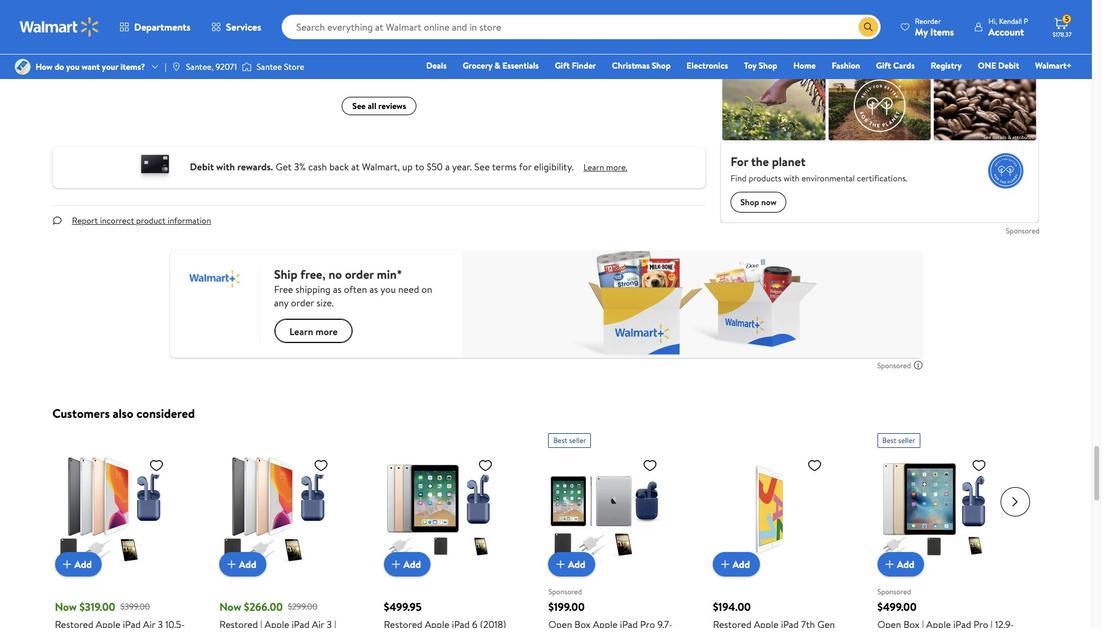 Task type: vqa. For each thing, say whether or not it's contained in the screenshot.
first Add
yes



Task type: locate. For each thing, give the bounding box(es) containing it.
add
[[74, 558, 92, 571], [239, 558, 257, 571], [404, 558, 421, 571], [568, 558, 586, 571], [733, 558, 750, 571], [898, 558, 915, 571]]

product group
[[55, 429, 192, 628], [219, 429, 357, 628], [384, 429, 522, 628], [549, 429, 686, 628], [713, 429, 851, 628], [878, 429, 1016, 628]]

information right product
[[168, 215, 211, 227]]

add to favorites list, restored apple ipad air 3 10.5-inch retina 256gb wi-fi only newest os bundle: case, pre-installed tempered glass, rapid charger, bluetooth/wireless airbuds by certified 2 day express (refurbished) image
[[149, 458, 164, 473]]

4 add from the left
[[568, 558, 586, 571]]

hi,
[[989, 16, 998, 26]]

$499.00
[[878, 600, 917, 615]]

debit
[[999, 59, 1020, 72], [190, 160, 214, 173]]

add to favorites list, open box apple ipad pro 9.7-inch 32gb wi-fi  4g unlocked space gray bundle: case, pre-installed tempered glass, rapid charger, bluetooth/wireless airbuds by certified 2 day express image
[[643, 458, 658, 473]]

1 best from the left
[[554, 435, 568, 446]]

1 add to cart image from the left
[[224, 557, 239, 572]]

services
[[226, 20, 261, 34]]

add to cart image up now $319.00 $399.00
[[60, 557, 74, 572]]

1 horizontal spatial best
[[883, 435, 897, 446]]

3
[[445, 53, 450, 63]]

3 product group from the left
[[384, 429, 522, 628]]

debit with rewards. get 3% cash back at walmart, up to $50 a year. see terms for eligibility.
[[190, 160, 574, 173]]

0 vertical spatial see
[[352, 100, 366, 112]]

back
[[329, 160, 349, 173]]

debit left with
[[190, 160, 214, 173]]

walmart image
[[20, 17, 99, 37]]

$194.00
[[713, 600, 751, 615]]

reorder my items
[[915, 16, 955, 38]]

$199.00
[[549, 600, 585, 615]]

1 add from the left
[[74, 558, 92, 571]]

0 button down anon
[[65, 55, 95, 68]]

1 add to cart image from the left
[[60, 557, 74, 572]]

gift left finder
[[555, 59, 570, 72]]

learn
[[584, 161, 604, 173]]

add button up sponsored $199.00
[[549, 552, 596, 577]]

 image left the how
[[15, 59, 31, 75]]

0 horizontal spatial best seller
[[554, 435, 587, 446]]

now left $319.00
[[55, 600, 77, 615]]

0 button
[[65, 55, 95, 68], [95, 55, 126, 68]]

gift finder
[[555, 59, 596, 72]]

0 horizontal spatial gift
[[555, 59, 570, 72]]

one debit card  debit with rewards. get 3% cash back at walmart, up to $50 a year. see terms for eligibility. learn more. element
[[584, 161, 628, 174]]

registry link
[[926, 59, 968, 72]]

2 add from the left
[[239, 558, 257, 571]]

rose
[[394, 32, 412, 45]]

restored | apple ipad air 3 | 10.5-inch | 64gb | wi-fi only | bundle: case, pre-installed tempered glass, rapid charger, bluetooth/wireless airbuds by certified 2 day express image
[[219, 453, 333, 567]]

best for $499.00
[[883, 435, 897, 446]]

report incorrect product information button
[[62, 206, 221, 236]]

add to cart image up the 'now $266.00 $299.00'
[[224, 557, 239, 572]]

2 horizontal spatial add to cart image
[[883, 557, 898, 572]]

view seller information
[[751, 3, 836, 15]]

best seller
[[554, 435, 587, 446], [883, 435, 916, 446]]

5 product group from the left
[[713, 429, 851, 628]]

0 horizontal spatial 0
[[81, 56, 85, 66]]

add to cart image up $194.00
[[718, 557, 733, 572]]

2 best from the left
[[883, 435, 897, 446]]

best seller for $499.00
[[883, 435, 916, 446]]

add button up $194.00
[[713, 552, 760, 577]]

one debit link
[[973, 59, 1025, 72]]

now for now $266.00
[[219, 600, 241, 615]]

gift
[[555, 59, 570, 72], [877, 59, 892, 72]]

2 shop from the left
[[759, 59, 778, 72]]

best
[[554, 435, 568, 446], [883, 435, 897, 446]]

for
[[519, 160, 532, 173]]

1 horizontal spatial add to cart image
[[718, 557, 733, 572]]

2 add button from the left
[[219, 552, 266, 577]]

clear search field text image
[[844, 22, 854, 32]]

1 horizontal spatial 0
[[111, 56, 116, 66]]

product group containing $194.00
[[713, 429, 851, 628]]

2 now from the left
[[219, 600, 241, 615]]

restored apple ipad 6 (2018) 9.7-inch, 32gb, 128gb, all colors, bundle: case, pre-installed tempered glass, rapid charger, bluetooth/wireless airbuds by certified 2 day express (refurbished) image
[[384, 453, 498, 567]]

kendall
[[1000, 16, 1023, 26]]

0 right you
[[81, 56, 85, 66]]

1 horizontal spatial add to cart image
[[389, 557, 404, 572]]

open box apple ipad pro 9.7-inch 32gb wi-fi  4g unlocked space gray bundle: case, pre-installed tempered glass, rapid charger, bluetooth/wireless airbuds by certified 2 day express image
[[549, 453, 663, 567]]

2 best seller from the left
[[883, 435, 916, 446]]

shop right toy
[[759, 59, 778, 72]]

add to cart image for open box | apple ipad pro | 12.9-inch | 128gb | wi-fi  4g unlocked | bundle: pre-installed tempered glass, case, charger, bluetooth/wireless airbuds by certified 2 day express image
[[883, 557, 898, 572]]

restored apple ipad 7th gen 32gb silver wi-fi mw752ll/a (latest model) (refurbished) image
[[713, 453, 827, 567]]

0 horizontal spatial debit
[[190, 160, 214, 173]]

0 horizontal spatial best
[[554, 435, 568, 446]]

product group containing now $319.00
[[55, 429, 192, 628]]

add to cart image for open box apple ipad pro 9.7-inch 32gb wi-fi  4g unlocked space gray bundle: case, pre-installed tempered glass, rapid charger, bluetooth/wireless airbuds by certified 2 day express image
[[554, 557, 568, 572]]

0 horizontal spatial add to cart image
[[224, 557, 239, 572]]

store
[[284, 61, 304, 73]]

0 horizontal spatial now
[[55, 600, 77, 615]]

1 now from the left
[[55, 600, 77, 615]]

3 add button from the left
[[384, 552, 431, 577]]

ad disclaimer and feedback image
[[914, 361, 924, 370]]

see inside see all reviews link
[[352, 100, 366, 112]]

5 add from the left
[[733, 558, 750, 571]]

1 horizontal spatial now
[[219, 600, 241, 615]]

add to favorites list, restored | apple ipad air 3 | 10.5-inch | 64gb | wi-fi only | bundle: case, pre-installed tempered glass, rapid charger, bluetooth/wireless airbuds by certified 2 day express image
[[314, 458, 329, 473]]

3 add to cart image from the left
[[554, 557, 568, 572]]

registry
[[931, 59, 962, 72]]

2 product group from the left
[[219, 429, 357, 628]]

see all reviews link
[[342, 97, 417, 115]]

how do you want your items?
[[36, 61, 145, 73]]

$178.37
[[1053, 30, 1072, 39]]

1 horizontal spatial seller
[[771, 3, 791, 15]]

1 horizontal spatial  image
[[242, 61, 252, 73]]

items?
[[121, 61, 145, 73]]

restored apple ipad air 3 10.5-inch retina 256gb wi-fi only newest os bundle: case, pre-installed tempered glass, rapid charger, bluetooth/wireless airbuds by certified 2 day express (refurbished) image
[[55, 453, 169, 567]]

6 product group from the left
[[878, 429, 1016, 628]]

details
[[829, 24, 855, 36]]

1 vertical spatial debit
[[190, 160, 214, 173]]

anon
[[65, 36, 90, 48]]

santee,
[[186, 61, 214, 73]]

3 add from the left
[[404, 558, 421, 571]]

sponsored
[[1006, 226, 1040, 236], [878, 360, 911, 371], [549, 586, 582, 597], [878, 586, 912, 597]]

 image right 92071
[[242, 61, 252, 73]]

add to cart image
[[224, 557, 239, 572], [389, 557, 404, 572], [554, 557, 568, 572]]

sponsored $499.00
[[878, 586, 917, 615]]

2 add to cart image from the left
[[389, 557, 404, 572]]

3 add to cart image from the left
[[883, 557, 898, 572]]

add to cart image up $499.95
[[389, 557, 404, 572]]

santee store
[[257, 61, 304, 73]]

1 horizontal spatial shop
[[759, 59, 778, 72]]

add up $499.95
[[404, 558, 421, 571]]

sponsored inside sponsored $199.00
[[549, 586, 582, 597]]

add button
[[55, 552, 102, 577], [219, 552, 266, 577], [384, 552, 431, 577], [549, 552, 596, 577], [713, 552, 760, 577], [878, 552, 925, 577]]

15 button
[[394, 52, 429, 64]]

&
[[495, 59, 501, 72]]

2 horizontal spatial seller
[[899, 435, 916, 446]]

santee, 92071
[[186, 61, 237, 73]]

toy shop link
[[739, 59, 783, 72]]

information
[[793, 3, 836, 15], [168, 215, 211, 227]]

1 horizontal spatial gift
[[877, 59, 892, 72]]

0
[[81, 56, 85, 66], [111, 56, 116, 66]]

4 product group from the left
[[549, 429, 686, 628]]

to
[[415, 160, 425, 173]]

cash
[[308, 160, 327, 173]]

information up details
[[793, 3, 836, 15]]

add button up sponsored $499.00
[[878, 552, 925, 577]]

5 add button from the left
[[713, 552, 760, 577]]

one debit card image
[[131, 152, 180, 183]]

1 gift from the left
[[555, 59, 570, 72]]

see left all
[[352, 100, 366, 112]]

2 horizontal spatial add to cart image
[[554, 557, 568, 572]]

0 horizontal spatial add to cart image
[[60, 557, 74, 572]]

1 vertical spatial information
[[168, 215, 211, 227]]

cards
[[894, 59, 915, 72]]

add to cart image up sponsored $199.00
[[554, 557, 568, 572]]

account
[[989, 25, 1025, 38]]

add button up $499.95
[[384, 552, 431, 577]]

departments
[[134, 20, 191, 34]]

gift cards
[[877, 59, 915, 72]]

add button up $319.00
[[55, 552, 102, 577]]

 image
[[171, 62, 181, 72]]

view seller information link
[[751, 3, 836, 15]]

best for $199.00
[[554, 435, 568, 446]]

gift for gift cards
[[877, 59, 892, 72]]

0 vertical spatial debit
[[999, 59, 1020, 72]]

0 horizontal spatial  image
[[15, 59, 31, 75]]

1 add button from the left
[[55, 552, 102, 577]]

add to cart image up sponsored $499.00
[[883, 557, 898, 572]]

0 horizontal spatial seller
[[569, 435, 587, 446]]

deals
[[426, 59, 447, 72]]

1 product group from the left
[[55, 429, 192, 628]]

1 horizontal spatial best seller
[[883, 435, 916, 446]]

add button up the $266.00
[[219, 552, 266, 577]]

2 gift from the left
[[877, 59, 892, 72]]

6 add from the left
[[898, 558, 915, 571]]

4 add button from the left
[[549, 552, 596, 577]]

add to cart image
[[60, 557, 74, 572], [718, 557, 733, 572], [883, 557, 898, 572]]

0 vertical spatial information
[[793, 3, 836, 15]]

gift left the cards
[[877, 59, 892, 72]]

grocery & essentials link
[[457, 59, 545, 72]]

reorder
[[915, 16, 941, 26]]

see right year.
[[475, 160, 490, 173]]

2 add to cart image from the left
[[718, 557, 733, 572]]

0 horizontal spatial shop
[[652, 59, 671, 72]]

add up $319.00
[[74, 558, 92, 571]]

customers
[[52, 405, 110, 422]]

add for the restored apple ipad 6 (2018) 9.7-inch, 32gb, 128gb, all colors, bundle: case, pre-installed tempered glass, rapid charger, bluetooth/wireless airbuds by certified 2 day express (refurbished) image's add to cart icon
[[404, 558, 421, 571]]

1 horizontal spatial see
[[475, 160, 490, 173]]

add up $194.00
[[733, 558, 750, 571]]

do
[[55, 61, 64, 73]]

1 vertical spatial see
[[475, 160, 490, 173]]

0 button right you
[[95, 55, 126, 68]]

shop for christmas shop
[[652, 59, 671, 72]]

one debit
[[978, 59, 1020, 72]]

shop right christmas
[[652, 59, 671, 72]]

 image
[[15, 59, 31, 75], [242, 61, 252, 73]]

product group containing $499.95
[[384, 429, 522, 628]]

add up the $266.00
[[239, 558, 257, 571]]

0 left items?
[[111, 56, 116, 66]]

home link
[[788, 59, 822, 72]]

add button for restored apple ipad 7th gen 32gb silver wi-fi mw752ll/a (latest model) (refurbished) image
[[713, 552, 760, 577]]

6 add button from the left
[[878, 552, 925, 577]]

0 horizontal spatial information
[[168, 215, 211, 227]]

year.
[[452, 160, 472, 173]]

open box | apple ipad pro | 12.9-inch | 128gb | wi-fi  4g unlocked | bundle: pre-installed tempered glass, case, charger, bluetooth/wireless airbuds by certified 2 day express image
[[878, 453, 992, 567]]

1 best seller from the left
[[554, 435, 587, 446]]

debit right one
[[999, 59, 1020, 72]]

add up sponsored $499.00
[[898, 558, 915, 571]]

Walmart Site-Wide search field
[[282, 15, 881, 39]]

add up sponsored $199.00
[[568, 558, 586, 571]]

learn more.
[[584, 161, 628, 173]]

$399.00
[[120, 601, 150, 613]]

1 shop from the left
[[652, 59, 671, 72]]

0 horizontal spatial see
[[352, 100, 366, 112]]

report
[[72, 215, 98, 227]]

now left the $266.00
[[219, 600, 241, 615]]



Task type: describe. For each thing, give the bounding box(es) containing it.
christmas
[[612, 59, 650, 72]]

2 0 button from the left
[[95, 55, 126, 68]]

$319.00
[[79, 600, 115, 615]]

want
[[82, 61, 100, 73]]

deals link
[[421, 59, 452, 72]]

add to cart image for the restored apple ipad 6 (2018) 9.7-inch, 32gb, 128gb, all colors, bundle: case, pre-installed tempered glass, rapid charger, bluetooth/wireless airbuds by certified 2 day express (refurbished) image
[[389, 557, 404, 572]]

shop for toy shop
[[759, 59, 778, 72]]

add to favorites list, restored apple ipad 6 (2018) 9.7-inch, 32gb, 128gb, all colors, bundle: case, pre-installed tempered glass, rapid charger, bluetooth/wireless airbuds by certified 2 day express (refurbished) image
[[478, 458, 493, 473]]

christmas shop link
[[607, 59, 677, 72]]

sponsored inside sponsored $499.00
[[878, 586, 912, 597]]

also
[[113, 405, 134, 422]]

gift for gift finder
[[555, 59, 570, 72]]

fashion
[[832, 59, 861, 72]]

incorrect
[[100, 215, 134, 227]]

information inside button
[[168, 215, 211, 227]]

items
[[931, 25, 955, 38]]

product group containing $499.00
[[878, 429, 1016, 628]]

add for add to cart image for open box | apple ipad pro | 12.9-inch | 128gb | wi-fi  4g unlocked | bundle: pre-installed tempered glass, case, charger, bluetooth/wireless airbuds by certified 2 day express image
[[898, 558, 915, 571]]

reviews
[[378, 100, 406, 112]]

details button
[[829, 24, 855, 36]]

3 button
[[429, 52, 460, 64]]

see all reviews
[[352, 100, 406, 112]]

add button for open box | apple ipad pro | 12.9-inch | 128gb | wi-fi  4g unlocked | bundle: pre-installed tempered glass, case, charger, bluetooth/wireless airbuds by certified 2 day express image
[[878, 552, 925, 577]]

santee
[[257, 61, 282, 73]]

p
[[1024, 16, 1029, 26]]

more.
[[606, 161, 628, 173]]

one
[[978, 59, 997, 72]]

walmart+
[[1036, 59, 1072, 72]]

considered
[[137, 405, 195, 422]]

add for add to cart icon corresponding to restored | apple ipad air 3 | 10.5-inch | 64gb | wi-fi only | bundle: case, pre-installed tempered glass, rapid charger, bluetooth/wireless airbuds by certified 2 day express image
[[239, 558, 257, 571]]

next slide for customers also considered list image
[[1001, 487, 1030, 517]]

add to cart image for restored | apple ipad air 3 | 10.5-inch | 64gb | wi-fi only | bundle: case, pre-installed tempered glass, rapid charger, bluetooth/wireless airbuds by certified 2 day express image
[[224, 557, 239, 572]]

now $266.00 $299.00
[[219, 600, 318, 615]]

you
[[66, 61, 80, 73]]

seller for $199.00
[[569, 435, 587, 446]]

with
[[216, 160, 235, 173]]

$299.00
[[288, 601, 318, 613]]

add to favorites list, restored apple ipad 7th gen 32gb silver wi-fi mw752ll/a (latest model) (refurbished) image
[[808, 458, 822, 473]]

add to favorites list, open box | apple ipad pro | 12.9-inch | 128gb | wi-fi  4g unlocked | bundle: pre-installed tempered glass, case, charger, bluetooth/wireless airbuds by certified 2 day express image
[[972, 458, 987, 473]]

search icon image
[[864, 22, 874, 32]]

add for restored apple ipad air 3 10.5-inch retina 256gb wi-fi only newest os bundle: case, pre-installed tempered glass, rapid charger, bluetooth/wireless airbuds by certified 2 day express (refurbished) image's add to cart image
[[74, 558, 92, 571]]

grocery & essentials
[[463, 59, 539, 72]]

add button for restored | apple ipad air 3 | 10.5-inch | 64gb | wi-fi only | bundle: case, pre-installed tempered glass, rapid charger, bluetooth/wireless airbuds by certified 2 day express image
[[219, 552, 266, 577]]

$499.95
[[384, 600, 422, 615]]

my
[[915, 25, 928, 38]]

add button for the restored apple ipad 6 (2018) 9.7-inch, 32gb, 128gb, all colors, bundle: case, pre-installed tempered glass, rapid charger, bluetooth/wireless airbuds by certified 2 day express (refurbished) image
[[384, 552, 431, 577]]

1 horizontal spatial information
[[793, 3, 836, 15]]

product group containing now $266.00
[[219, 429, 357, 628]]

at
[[351, 160, 360, 173]]

view
[[751, 3, 769, 15]]

walmart,
[[362, 160, 400, 173]]

fashion link
[[827, 59, 866, 72]]

departments button
[[109, 12, 201, 42]]

rewards.
[[237, 160, 273, 173]]

1 0 button from the left
[[65, 55, 95, 68]]

Search search field
[[282, 15, 881, 39]]

up
[[402, 160, 413, 173]]

best seller for $199.00
[[554, 435, 587, 446]]

92071
[[216, 61, 237, 73]]

now $319.00 $399.00
[[55, 600, 150, 615]]

gift finder link
[[550, 59, 602, 72]]

add button for restored apple ipad air 3 10.5-inch retina 256gb wi-fi only newest os bundle: case, pre-installed tempered glass, rapid charger, bluetooth/wireless airbuds by certified 2 day express (refurbished) image
[[55, 552, 102, 577]]

finder
[[572, 59, 596, 72]]

now for now $319.00
[[55, 600, 77, 615]]

product group containing $199.00
[[549, 429, 686, 628]]

1 horizontal spatial debit
[[999, 59, 1020, 72]]

 image for how do you want your items?
[[15, 59, 31, 75]]

a
[[445, 160, 450, 173]]

$50
[[427, 160, 443, 173]]

how
[[36, 61, 53, 73]]

5 $178.37
[[1053, 14, 1072, 39]]

report incorrect product information
[[72, 215, 211, 227]]

toy shop
[[744, 59, 778, 72]]

1 0 from the left
[[81, 56, 85, 66]]

electronics
[[687, 59, 729, 72]]

$266.00
[[244, 600, 283, 615]]

gift cards link
[[871, 59, 921, 72]]

hi, kendall p account
[[989, 16, 1029, 38]]

customers also considered
[[52, 405, 195, 422]]

add to cart image for restored apple ipad 7th gen 32gb silver wi-fi mw752ll/a (latest model) (refurbished) image
[[718, 557, 733, 572]]

get
[[276, 160, 292, 173]]

add to cart image for restored apple ipad air 3 10.5-inch retina 256gb wi-fi only newest os bundle: case, pre-installed tempered glass, rapid charger, bluetooth/wireless airbuds by certified 2 day express (refurbished) image
[[60, 557, 74, 572]]

home
[[794, 59, 816, 72]]

essentials
[[503, 59, 539, 72]]

add button for open box apple ipad pro 9.7-inch 32gb wi-fi  4g unlocked space gray bundle: case, pre-installed tempered glass, rapid charger, bluetooth/wireless airbuds by certified 2 day express image
[[549, 552, 596, 577]]

toy
[[744, 59, 757, 72]]

add for restored apple ipad 7th gen 32gb silver wi-fi mw752ll/a (latest model) (refurbished) image's add to cart image
[[733, 558, 750, 571]]

add for open box apple ipad pro 9.7-inch 32gb wi-fi  4g unlocked space gray bundle: case, pre-installed tempered glass, rapid charger, bluetooth/wireless airbuds by certified 2 day express image's add to cart icon
[[568, 558, 586, 571]]

 image for santee store
[[242, 61, 252, 73]]

3%
[[294, 160, 306, 173]]

sponsored $199.00
[[549, 586, 585, 615]]

your
[[102, 61, 118, 73]]

eligibility.
[[534, 160, 574, 173]]

2 0 from the left
[[111, 56, 116, 66]]

seller for $499.00
[[899, 435, 916, 446]]

|
[[165, 61, 167, 73]]

terms
[[492, 160, 517, 173]]

5
[[1066, 14, 1070, 24]]

product
[[136, 215, 166, 227]]

walmart+ link
[[1030, 59, 1078, 72]]

christmas shop
[[612, 59, 671, 72]]

grocery
[[463, 59, 493, 72]]



